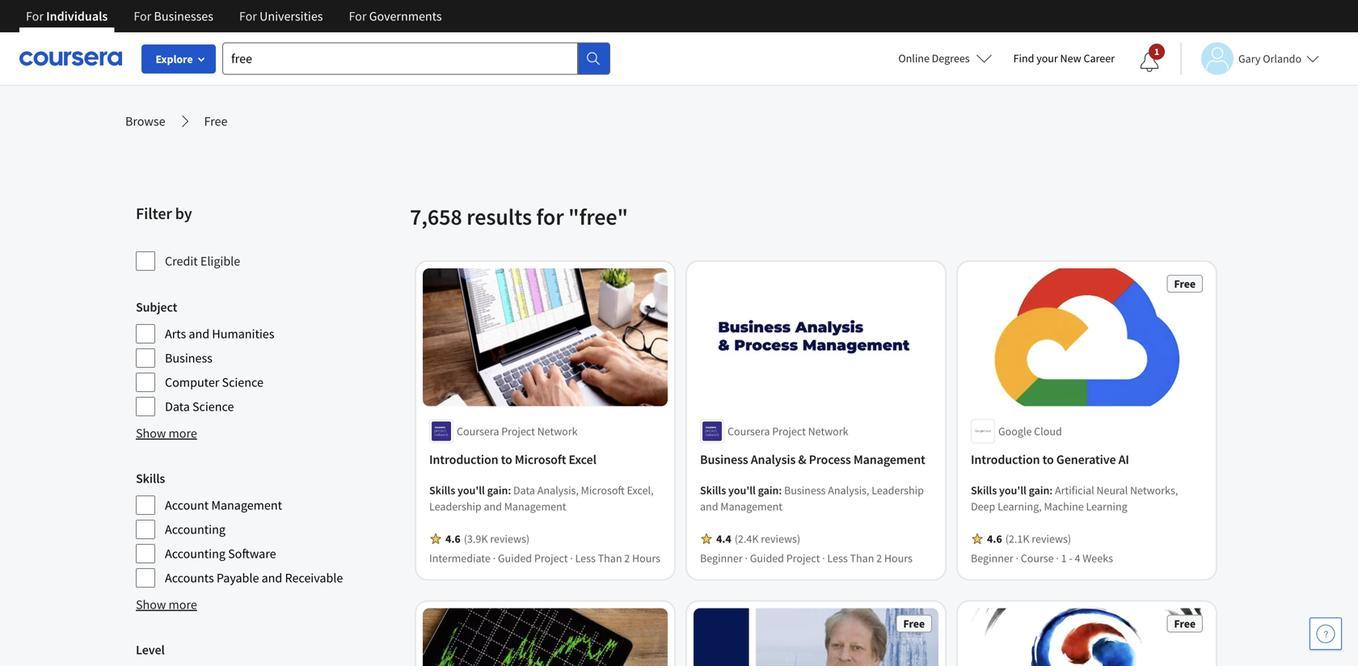 Task type: locate. For each thing, give the bounding box(es) containing it.
2 network from the left
[[809, 424, 849, 439]]

1 horizontal spatial network
[[809, 424, 849, 439]]

skills
[[136, 471, 165, 487], [430, 483, 456, 498], [701, 483, 727, 498], [972, 483, 998, 498]]

process
[[809, 452, 852, 468]]

hours
[[633, 551, 661, 566], [885, 551, 913, 566]]

2 show from the top
[[136, 597, 166, 613]]

1 vertical spatial 1
[[1062, 551, 1067, 566]]

analysis, inside data analysis, microsoft excel, leadership and management
[[538, 483, 579, 498]]

0 vertical spatial show
[[136, 425, 166, 442]]

· down data analysis, microsoft excel, leadership and management
[[570, 551, 573, 566]]

coursera up introduction to microsoft excel
[[457, 424, 499, 439]]

cloud
[[1035, 424, 1063, 439]]

gain for &
[[758, 483, 779, 498]]

show more button down "data science" on the bottom of page
[[136, 424, 197, 443]]

1 analysis, from the left
[[538, 483, 579, 498]]

skills up 4.6 (3.9k reviews)
[[430, 483, 456, 498]]

guided for to
[[498, 551, 532, 566]]

4.4
[[717, 532, 732, 546]]

0 vertical spatial accounting
[[165, 522, 226, 538]]

: up machine
[[1050, 483, 1053, 498]]

2 than from the left
[[851, 551, 875, 566]]

1 horizontal spatial beginner
[[972, 551, 1014, 566]]

learning,
[[998, 499, 1042, 514]]

analysis, down introduction to microsoft excel link
[[538, 483, 579, 498]]

1 for from the left
[[26, 8, 44, 24]]

business for business analysis & process management
[[701, 452, 749, 468]]

management down introduction to microsoft excel link
[[505, 499, 567, 514]]

·
[[493, 551, 496, 566], [570, 551, 573, 566], [745, 551, 748, 566], [823, 551, 826, 566], [1016, 551, 1019, 566], [1057, 551, 1060, 566]]

· left -
[[1057, 551, 1060, 566]]

1 horizontal spatial guided
[[750, 551, 785, 566]]

coursera
[[457, 424, 499, 439], [728, 424, 770, 439]]

beginner for introduction to generative ai
[[972, 551, 1014, 566]]

microsoft
[[515, 452, 567, 468], [581, 483, 625, 498]]

business inside business analysis, leadership and management
[[785, 483, 826, 498]]

analysis, down process
[[829, 483, 870, 498]]

skills you'll gain : down analysis
[[701, 483, 785, 498]]

1 horizontal spatial 2
[[877, 551, 883, 566]]

skills up account
[[136, 471, 165, 487]]

reviews) up the beginner · guided project · less than 2 hours
[[761, 532, 801, 546]]

2 guided from the left
[[750, 551, 785, 566]]

2 you'll from the left
[[729, 483, 756, 498]]

for businesses
[[134, 8, 213, 24]]

for left businesses
[[134, 8, 151, 24]]

to for generative
[[1043, 452, 1055, 468]]

and up 4.6 (3.9k reviews)
[[484, 499, 502, 514]]

0 horizontal spatial reviews)
[[490, 532, 530, 546]]

and right arts
[[189, 326, 210, 342]]

· down (2.1k on the bottom of page
[[1016, 551, 1019, 566]]

ai
[[1119, 452, 1130, 468]]

show for accounts
[[136, 597, 166, 613]]

· down (2.4k
[[745, 551, 748, 566]]

2 2 from the left
[[877, 551, 883, 566]]

less for process
[[828, 551, 848, 566]]

0 horizontal spatial skills you'll gain :
[[430, 483, 514, 498]]

None search field
[[222, 42, 611, 75]]

management inside skills group
[[211, 497, 282, 514]]

2 4.6 from the left
[[988, 532, 1003, 546]]

microsoft for analysis,
[[581, 483, 625, 498]]

2 more from the top
[[169, 597, 197, 613]]

show more down "data science" on the bottom of page
[[136, 425, 197, 442]]

beginner down 4.4
[[701, 551, 743, 566]]

1 hours from the left
[[633, 551, 661, 566]]

0 horizontal spatial business
[[165, 350, 213, 366]]

you'll down analysis
[[729, 483, 756, 498]]

1 horizontal spatial to
[[1043, 452, 1055, 468]]

4.6 for introduction to generative ai
[[988, 532, 1003, 546]]

0 vertical spatial leadership
[[872, 483, 924, 498]]

2 show more from the top
[[136, 597, 197, 613]]

skills up deep
[[972, 483, 998, 498]]

2 vertical spatial business
[[785, 483, 826, 498]]

data inside data analysis, microsoft excel, leadership and management
[[514, 483, 535, 498]]

coursera up analysis
[[728, 424, 770, 439]]

1 4.6 from the left
[[446, 532, 461, 546]]

you'll up (3.9k
[[458, 483, 485, 498]]

0 horizontal spatial analysis,
[[538, 483, 579, 498]]

to up data analysis, microsoft excel, leadership and management
[[501, 452, 513, 468]]

1 horizontal spatial 4.6
[[988, 532, 1003, 546]]

0 horizontal spatial to
[[501, 452, 513, 468]]

science
[[222, 375, 264, 391], [193, 399, 234, 415]]

orlando
[[1264, 51, 1302, 66]]

business up computer at the left bottom
[[165, 350, 213, 366]]

management up software on the bottom left of page
[[211, 497, 282, 514]]

2 analysis, from the left
[[829, 483, 870, 498]]

1 vertical spatial show more button
[[136, 595, 197, 615]]

1 to from the left
[[501, 452, 513, 468]]

data inside subject group
[[165, 399, 190, 415]]

4.6 up intermediate
[[446, 532, 461, 546]]

banner navigation
[[13, 0, 455, 32]]

1 horizontal spatial leadership
[[872, 483, 924, 498]]

coursera for introduction
[[457, 424, 499, 439]]

gain
[[487, 483, 508, 498], [758, 483, 779, 498], [1029, 483, 1050, 498]]

1 horizontal spatial :
[[779, 483, 782, 498]]

2 coursera project network from the left
[[728, 424, 849, 439]]

payable
[[217, 570, 259, 586]]

and down software on the bottom left of page
[[262, 570, 283, 586]]

1 horizontal spatial microsoft
[[581, 483, 625, 498]]

beginner for business analysis & process management
[[701, 551, 743, 566]]

1 introduction from the left
[[430, 452, 499, 468]]

1 coursera project network from the left
[[457, 424, 578, 439]]

:
[[508, 483, 511, 498], [779, 483, 782, 498], [1050, 483, 1053, 498]]

0 vertical spatial show more
[[136, 425, 197, 442]]

explore button
[[142, 44, 216, 74]]

1 vertical spatial leadership
[[430, 499, 482, 514]]

machine
[[1045, 499, 1085, 514]]

2 horizontal spatial :
[[1050, 483, 1053, 498]]

accounting for accounting software
[[165, 546, 226, 562]]

coursera project network up introduction to microsoft excel
[[457, 424, 578, 439]]

1 show more button from the top
[[136, 424, 197, 443]]

0 horizontal spatial gain
[[487, 483, 508, 498]]

beginner down (2.1k on the bottom of page
[[972, 551, 1014, 566]]

show more for data science
[[136, 425, 197, 442]]

3 skills you'll gain : from the left
[[972, 483, 1056, 498]]

network up process
[[809, 424, 849, 439]]

-
[[1070, 551, 1073, 566]]

1 vertical spatial accounting
[[165, 546, 226, 562]]

deep
[[972, 499, 996, 514]]

management inside data analysis, microsoft excel, leadership and management
[[505, 499, 567, 514]]

1 vertical spatial microsoft
[[581, 483, 625, 498]]

find your new career
[[1014, 51, 1115, 66]]

find
[[1014, 51, 1035, 66]]

· down 4.6 (3.9k reviews)
[[493, 551, 496, 566]]

less
[[576, 551, 596, 566], [828, 551, 848, 566]]

data down computer at the left bottom
[[165, 399, 190, 415]]

neural
[[1097, 483, 1129, 498]]

1 horizontal spatial you'll
[[729, 483, 756, 498]]

skills you'll gain : up the 'learning,'
[[972, 483, 1056, 498]]

microsoft up data analysis, microsoft excel, leadership and management
[[515, 452, 567, 468]]

1 horizontal spatial analysis,
[[829, 483, 870, 498]]

2 skills you'll gain : from the left
[[701, 483, 785, 498]]

1 guided from the left
[[498, 551, 532, 566]]

2 show more button from the top
[[136, 595, 197, 615]]

0 vertical spatial science
[[222, 375, 264, 391]]

4.6 for introduction to microsoft excel
[[446, 532, 461, 546]]

credit
[[165, 253, 198, 269]]

0 horizontal spatial than
[[598, 551, 622, 566]]

introduction
[[430, 452, 499, 468], [972, 452, 1041, 468]]

4.6 (3.9k reviews)
[[446, 532, 530, 546]]

0 horizontal spatial 4.6
[[446, 532, 461, 546]]

0 horizontal spatial hours
[[633, 551, 661, 566]]

3 you'll from the left
[[1000, 483, 1027, 498]]

1 horizontal spatial data
[[514, 483, 535, 498]]

gain down introduction to microsoft excel
[[487, 483, 508, 498]]

1 network from the left
[[538, 424, 578, 439]]

3 : from the left
[[1050, 483, 1053, 498]]

science down humanities
[[222, 375, 264, 391]]

and inside data analysis, microsoft excel, leadership and management
[[484, 499, 502, 514]]

show more for accounts payable and receivable
[[136, 597, 197, 613]]

0 horizontal spatial leadership
[[430, 499, 482, 514]]

project
[[502, 424, 535, 439], [773, 424, 806, 439], [535, 551, 568, 566], [787, 551, 821, 566]]

4.6 left (2.1k on the bottom of page
[[988, 532, 1003, 546]]

1 coursera from the left
[[457, 424, 499, 439]]

2 horizontal spatial you'll
[[1000, 483, 1027, 498]]

1 horizontal spatial skills you'll gain :
[[701, 483, 785, 498]]

2 beginner from the left
[[972, 551, 1014, 566]]

0 vertical spatial business
[[165, 350, 213, 366]]

project up the &
[[773, 424, 806, 439]]

2 reviews) from the left
[[761, 532, 801, 546]]

help center image
[[1317, 624, 1336, 644]]

and inside skills group
[[262, 570, 283, 586]]

2 gain from the left
[[758, 483, 779, 498]]

guided down 4.4 (2.4k reviews)
[[750, 551, 785, 566]]

0 horizontal spatial less
[[576, 551, 596, 566]]

1 vertical spatial data
[[514, 483, 535, 498]]

show more button down accounts
[[136, 595, 197, 615]]

skills group
[[136, 469, 400, 589]]

1 vertical spatial science
[[193, 399, 234, 415]]

0 horizontal spatial coursera project network
[[457, 424, 578, 439]]

0 vertical spatial microsoft
[[515, 452, 567, 468]]

0 horizontal spatial beginner
[[701, 551, 743, 566]]

business left analysis
[[701, 452, 749, 468]]

business inside subject group
[[165, 350, 213, 366]]

reviews)
[[490, 532, 530, 546], [761, 532, 801, 546], [1032, 532, 1072, 546]]

science down computer science
[[193, 399, 234, 415]]

4 for from the left
[[349, 8, 367, 24]]

accounting down account
[[165, 522, 226, 538]]

show more down accounts
[[136, 597, 197, 613]]

guided down 4.6 (3.9k reviews)
[[498, 551, 532, 566]]

1 accounting from the top
[[165, 522, 226, 538]]

business inside "link"
[[701, 452, 749, 468]]

show more button
[[136, 424, 197, 443], [136, 595, 197, 615]]

analysis, for process
[[829, 483, 870, 498]]

governments
[[369, 8, 442, 24]]

skills inside group
[[136, 471, 165, 487]]

network up introduction to microsoft excel link
[[538, 424, 578, 439]]

1 horizontal spatial than
[[851, 551, 875, 566]]

1 horizontal spatial reviews)
[[761, 532, 801, 546]]

universities
[[260, 8, 323, 24]]

1 vertical spatial more
[[169, 597, 197, 613]]

1 beginner from the left
[[701, 551, 743, 566]]

2 horizontal spatial skills you'll gain :
[[972, 483, 1056, 498]]

reviews) right (3.9k
[[490, 532, 530, 546]]

1 you'll from the left
[[458, 483, 485, 498]]

more down "data science" on the bottom of page
[[169, 425, 197, 442]]

2 coursera from the left
[[728, 424, 770, 439]]

skills for introduction to generative ai
[[972, 483, 998, 498]]

hours for introduction to microsoft excel
[[633, 551, 661, 566]]

you'll for business analysis & process management
[[729, 483, 756, 498]]

1 reviews) from the left
[[490, 532, 530, 546]]

4.6
[[446, 532, 461, 546], [988, 532, 1003, 546]]

7,658
[[410, 203, 462, 231]]

and inside subject group
[[189, 326, 210, 342]]

0 horizontal spatial introduction
[[430, 452, 499, 468]]

1 left -
[[1062, 551, 1067, 566]]

0 horizontal spatial you'll
[[458, 483, 485, 498]]

for left individuals
[[26, 8, 44, 24]]

less down business analysis, leadership and management
[[828, 551, 848, 566]]

gain up the 'learning,'
[[1029, 483, 1050, 498]]

1 2 from the left
[[625, 551, 630, 566]]

introduction down google
[[972, 452, 1041, 468]]

1 show more from the top
[[136, 425, 197, 442]]

1 horizontal spatial 1
[[1155, 45, 1160, 58]]

: down analysis
[[779, 483, 782, 498]]

for
[[26, 8, 44, 24], [134, 8, 151, 24], [239, 8, 257, 24], [349, 8, 367, 24]]

more for data
[[169, 425, 197, 442]]

0 vertical spatial 1
[[1155, 45, 1160, 58]]

microsoft inside data analysis, microsoft excel, leadership and management
[[581, 483, 625, 498]]

data for science
[[165, 399, 190, 415]]

(2.4k
[[735, 532, 759, 546]]

more down accounts
[[169, 597, 197, 613]]

(3.9k
[[464, 532, 488, 546]]

google cloud
[[999, 424, 1063, 439]]

businesses
[[154, 8, 213, 24]]

0 vertical spatial data
[[165, 399, 190, 415]]

leadership inside business analysis, leadership and management
[[872, 483, 924, 498]]

0 horizontal spatial microsoft
[[515, 452, 567, 468]]

guided
[[498, 551, 532, 566], [750, 551, 785, 566]]

weeks
[[1083, 551, 1114, 566]]

for left universities
[[239, 8, 257, 24]]

: for microsoft
[[508, 483, 511, 498]]

skills you'll gain : for business analysis & process management
[[701, 483, 785, 498]]

you'll
[[458, 483, 485, 498], [729, 483, 756, 498], [1000, 483, 1027, 498]]

filter
[[136, 203, 172, 224]]

skills you'll gain : up (3.9k
[[430, 483, 514, 498]]

0 horizontal spatial guided
[[498, 551, 532, 566]]

2 hours from the left
[[885, 551, 913, 566]]

microsoft down excel
[[581, 483, 625, 498]]

1 vertical spatial show more
[[136, 597, 197, 613]]

1 gain from the left
[[487, 483, 508, 498]]

1 horizontal spatial coursera project network
[[728, 424, 849, 439]]

skills up 4.4
[[701, 483, 727, 498]]

coursera project network up the &
[[728, 424, 849, 439]]

1 horizontal spatial business
[[701, 452, 749, 468]]

introduction up (3.9k
[[430, 452, 499, 468]]

: down introduction to microsoft excel
[[508, 483, 511, 498]]

gary
[[1239, 51, 1261, 66]]

1 horizontal spatial hours
[[885, 551, 913, 566]]

to down cloud
[[1043, 452, 1055, 468]]

business down the &
[[785, 483, 826, 498]]

3 for from the left
[[239, 8, 257, 24]]

online degrees
[[899, 51, 970, 66]]

to for microsoft
[[501, 452, 513, 468]]

&
[[799, 452, 807, 468]]

2 to from the left
[[1043, 452, 1055, 468]]

0 vertical spatial more
[[169, 425, 197, 442]]

browse link
[[125, 112, 165, 131]]

1 horizontal spatial coursera
[[728, 424, 770, 439]]

and
[[189, 326, 210, 342], [484, 499, 502, 514], [701, 499, 719, 514], [262, 570, 283, 586]]

by
[[175, 203, 192, 224]]

1 than from the left
[[598, 551, 622, 566]]

2 accounting from the top
[[165, 546, 226, 562]]

show for data
[[136, 425, 166, 442]]

leadership
[[872, 483, 924, 498], [430, 499, 482, 514]]

networks,
[[1131, 483, 1179, 498]]

1 horizontal spatial less
[[828, 551, 848, 566]]

network
[[538, 424, 578, 439], [809, 424, 849, 439]]

and up 4.4
[[701, 499, 719, 514]]

accounting software
[[165, 546, 276, 562]]

1 skills you'll gain : from the left
[[430, 483, 514, 498]]

0 horizontal spatial 1
[[1062, 551, 1067, 566]]

2 introduction from the left
[[972, 452, 1041, 468]]

skills for introduction to microsoft excel
[[430, 483, 456, 498]]

skills for business analysis & process management
[[701, 483, 727, 498]]

accounting up accounts
[[165, 546, 226, 562]]

you'll up the 'learning,'
[[1000, 483, 1027, 498]]

data down introduction to microsoft excel
[[514, 483, 535, 498]]

1 horizontal spatial introduction
[[972, 452, 1041, 468]]

management up (2.4k
[[721, 499, 783, 514]]

data for analysis,
[[514, 483, 535, 498]]

0 horizontal spatial network
[[538, 424, 578, 439]]

show up level in the bottom of the page
[[136, 597, 166, 613]]

beginner · guided project · less than 2 hours
[[701, 551, 913, 566]]

for for individuals
[[26, 8, 44, 24]]

1 vertical spatial business
[[701, 452, 749, 468]]

0 horizontal spatial data
[[165, 399, 190, 415]]

6 · from the left
[[1057, 551, 1060, 566]]

gary orlando button
[[1181, 42, 1320, 75]]

0 horizontal spatial :
[[508, 483, 511, 498]]

excel,
[[627, 483, 654, 498]]

2 horizontal spatial reviews)
[[1032, 532, 1072, 546]]

gain down analysis
[[758, 483, 779, 498]]

for
[[537, 203, 564, 231]]

3 gain from the left
[[1029, 483, 1050, 498]]

for universities
[[239, 8, 323, 24]]

coursera project network
[[457, 424, 578, 439], [728, 424, 849, 439]]

analysis, inside business analysis, leadership and management
[[829, 483, 870, 498]]

2 for from the left
[[134, 8, 151, 24]]

more
[[169, 425, 197, 442], [169, 597, 197, 613]]

for left the governments
[[349, 8, 367, 24]]

· down business analysis, leadership and management
[[823, 551, 826, 566]]

data
[[165, 399, 190, 415], [514, 483, 535, 498]]

show more
[[136, 425, 197, 442], [136, 597, 197, 613]]

1 horizontal spatial gain
[[758, 483, 779, 498]]

show more button for data
[[136, 424, 197, 443]]

2 for excel
[[625, 551, 630, 566]]

2 horizontal spatial gain
[[1029, 483, 1050, 498]]

1 more from the top
[[169, 425, 197, 442]]

0 vertical spatial show more button
[[136, 424, 197, 443]]

1 less from the left
[[576, 551, 596, 566]]

analysis,
[[538, 483, 579, 498], [829, 483, 870, 498]]

coursera for business
[[728, 424, 770, 439]]

0 horizontal spatial 2
[[625, 551, 630, 566]]

show down "data science" on the bottom of page
[[136, 425, 166, 442]]

less down data analysis, microsoft excel, leadership and management
[[576, 551, 596, 566]]

show more button for accounts
[[136, 595, 197, 615]]

0 horizontal spatial coursera
[[457, 424, 499, 439]]

4.4 (2.4k reviews)
[[717, 532, 801, 546]]

filter by
[[136, 203, 192, 224]]

network for excel
[[538, 424, 578, 439]]

1 vertical spatial show
[[136, 597, 166, 613]]

2 less from the left
[[828, 551, 848, 566]]

1 : from the left
[[508, 483, 511, 498]]

humanities
[[212, 326, 275, 342]]

management right process
[[854, 452, 926, 468]]

1 show from the top
[[136, 425, 166, 442]]

introduction to microsoft excel link
[[430, 450, 662, 470]]

(2.1k
[[1006, 532, 1030, 546]]

3 reviews) from the left
[[1032, 532, 1072, 546]]

1 right the 'career' on the right top
[[1155, 45, 1160, 58]]

2 : from the left
[[779, 483, 782, 498]]

1 · from the left
[[493, 551, 496, 566]]

1 inside button
[[1155, 45, 1160, 58]]

gain for generative
[[1029, 483, 1050, 498]]

reviews) up beginner · course · 1 - 4 weeks
[[1032, 532, 1072, 546]]

: for &
[[779, 483, 782, 498]]

2 horizontal spatial business
[[785, 483, 826, 498]]



Task type: describe. For each thing, give the bounding box(es) containing it.
network for process
[[809, 424, 849, 439]]

eligible
[[201, 253, 240, 269]]

skills you'll gain : for introduction to generative ai
[[972, 483, 1056, 498]]

project down data analysis, microsoft excel, leadership and management
[[535, 551, 568, 566]]

gain for microsoft
[[487, 483, 508, 498]]

artificial
[[1056, 483, 1095, 498]]

artificial neural networks, deep learning, machine learning
[[972, 483, 1179, 514]]

4 · from the left
[[823, 551, 826, 566]]

you'll for introduction to microsoft excel
[[458, 483, 485, 498]]

online
[[899, 51, 930, 66]]

computer science
[[165, 375, 264, 391]]

management inside 'business analysis & process management' "link"
[[854, 452, 926, 468]]

arts
[[165, 326, 186, 342]]

coursera image
[[19, 46, 122, 71]]

hours for business analysis & process management
[[885, 551, 913, 566]]

arts and humanities
[[165, 326, 275, 342]]

new
[[1061, 51, 1082, 66]]

account management
[[165, 497, 282, 514]]

level
[[136, 642, 165, 658]]

"free"
[[569, 203, 628, 231]]

reviews) for microsoft
[[490, 532, 530, 546]]

business for business
[[165, 350, 213, 366]]

coursera project network for to
[[457, 424, 578, 439]]

introduction to generative ai
[[972, 452, 1130, 468]]

learning
[[1087, 499, 1128, 514]]

for for governments
[[349, 8, 367, 24]]

computer
[[165, 375, 219, 391]]

: for generative
[[1050, 483, 1053, 498]]

guided for analysis
[[750, 551, 785, 566]]

introduction for introduction to microsoft excel
[[430, 452, 499, 468]]

for for universities
[[239, 8, 257, 24]]

degrees
[[932, 51, 970, 66]]

than for process
[[851, 551, 875, 566]]

coursera project network for analysis
[[728, 424, 849, 439]]

management inside business analysis, leadership and management
[[721, 499, 783, 514]]

project up introduction to microsoft excel
[[502, 424, 535, 439]]

show notifications image
[[1141, 53, 1160, 72]]

than for excel
[[598, 551, 622, 566]]

excel
[[569, 452, 597, 468]]

reviews) for generative
[[1032, 532, 1072, 546]]

and inside business analysis, leadership and management
[[701, 499, 719, 514]]

skills you'll gain : for introduction to microsoft excel
[[430, 483, 514, 498]]

accounts
[[165, 570, 214, 586]]

subject group
[[136, 298, 400, 417]]

for for businesses
[[134, 8, 151, 24]]

business for business analysis, leadership and management
[[785, 483, 826, 498]]

explore
[[156, 52, 193, 66]]

generative
[[1057, 452, 1117, 468]]

results
[[467, 203, 532, 231]]

leadership inside data analysis, microsoft excel, leadership and management
[[430, 499, 482, 514]]

gary orlando
[[1239, 51, 1302, 66]]

business analysis & process management link
[[701, 450, 933, 470]]

more for accounts
[[169, 597, 197, 613]]

project down 4.4 (2.4k reviews)
[[787, 551, 821, 566]]

accounts payable and receivable
[[165, 570, 343, 586]]

business analysis, leadership and management
[[701, 483, 924, 514]]

4
[[1075, 551, 1081, 566]]

for individuals
[[26, 8, 108, 24]]

4.6 (2.1k reviews)
[[988, 532, 1072, 546]]

What do you want to learn? text field
[[222, 42, 578, 75]]

business analysis & process management
[[701, 452, 926, 468]]

google
[[999, 424, 1032, 439]]

career
[[1084, 51, 1115, 66]]

science for data science
[[193, 399, 234, 415]]

introduction to generative ai link
[[972, 450, 1204, 470]]

account
[[165, 497, 209, 514]]

microsoft for to
[[515, 452, 567, 468]]

introduction to microsoft excel
[[430, 452, 597, 468]]

receivable
[[285, 570, 343, 586]]

1 button
[[1128, 43, 1173, 82]]

analysis, for excel
[[538, 483, 579, 498]]

you'll for introduction to generative ai
[[1000, 483, 1027, 498]]

3 · from the left
[[745, 551, 748, 566]]

science for computer science
[[222, 375, 264, 391]]

individuals
[[46, 8, 108, 24]]

data science
[[165, 399, 234, 415]]

software
[[228, 546, 276, 562]]

less for excel
[[576, 551, 596, 566]]

5 · from the left
[[1016, 551, 1019, 566]]

2 · from the left
[[570, 551, 573, 566]]

credit eligible
[[165, 253, 240, 269]]

intermediate · guided project · less than 2 hours
[[430, 551, 661, 566]]

introduction for introduction to generative ai
[[972, 452, 1041, 468]]

find your new career link
[[1006, 49, 1124, 69]]

analysis
[[751, 452, 796, 468]]

subject
[[136, 299, 177, 315]]

online degrees button
[[886, 40, 1006, 76]]

course
[[1021, 551, 1054, 566]]

beginner · course · 1 - 4 weeks
[[972, 551, 1114, 566]]

reviews) for &
[[761, 532, 801, 546]]

2 for process
[[877, 551, 883, 566]]

intermediate
[[430, 551, 491, 566]]

your
[[1037, 51, 1059, 66]]

7,658 results for "free"
[[410, 203, 628, 231]]

for governments
[[349, 8, 442, 24]]

browse
[[125, 113, 165, 129]]

accounting for accounting
[[165, 522, 226, 538]]

data analysis, microsoft excel, leadership and management
[[430, 483, 654, 514]]



Task type: vqa. For each thing, say whether or not it's contained in the screenshot.
:
yes



